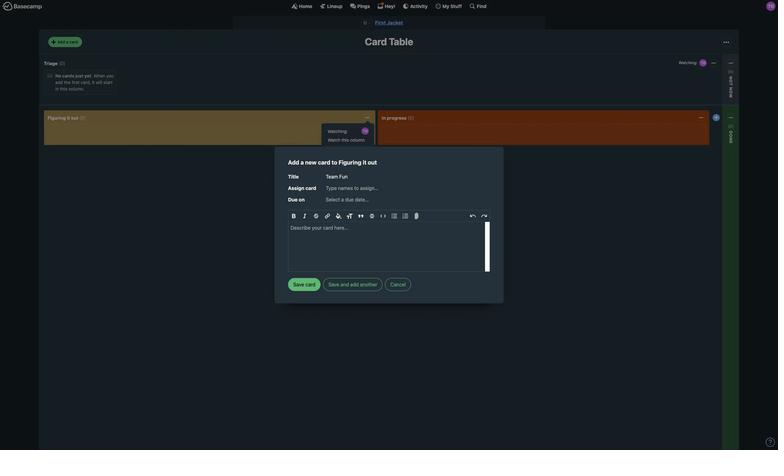 Task type: locate. For each thing, give the bounding box(es) containing it.
hey!
[[385, 3, 396, 9]]

home
[[299, 3, 312, 9]]

cancel link
[[385, 278, 411, 291]]

0 vertical spatial it
[[92, 80, 95, 85]]

activity link
[[403, 3, 428, 9]]

2 o from the top
[[729, 90, 734, 94]]

option group
[[326, 147, 370, 162]]

1 vertical spatial figuring
[[339, 159, 362, 166]]

0 vertical spatial add
[[58, 39, 65, 44]]

color it brown image
[[340, 156, 345, 161]]

hey! button
[[378, 3, 396, 9]]

switch accounts image
[[2, 2, 42, 11]]

2 vertical spatial o
[[729, 134, 734, 137]]

it
[[92, 80, 95, 85], [67, 115, 70, 120], [363, 159, 367, 166]]

add up title
[[288, 159, 299, 166]]

title
[[288, 174, 299, 179]]

1 vertical spatial watching:
[[328, 128, 348, 134]]

start
[[103, 80, 113, 85]]

. when you add the first card, it will start in this column.
[[55, 73, 114, 92]]

it down the this
[[67, 115, 70, 120]]

a
[[66, 39, 68, 44], [301, 159, 304, 166]]

1 vertical spatial add
[[288, 159, 299, 166]]

n down t
[[729, 87, 734, 90]]

add right and
[[350, 282, 359, 287]]

n
[[729, 76, 734, 80]]

0 vertical spatial figuring
[[48, 115, 66, 120]]

add down add a new card to figuring it out
[[328, 167, 336, 172]]

card table
[[365, 36, 413, 48]]

out down column.
[[71, 115, 78, 120]]

o down t
[[729, 90, 734, 94]]

2 horizontal spatial it
[[363, 159, 367, 166]]

2 horizontal spatial add
[[328, 167, 336, 172]]

1 horizontal spatial a
[[301, 159, 304, 166]]

Type a card title… text field
[[326, 172, 490, 182]]

1 o from the top
[[729, 80, 734, 83]]

None submit
[[690, 89, 733, 96], [326, 136, 370, 144], [690, 143, 733, 151], [326, 177, 370, 185], [326, 196, 370, 203], [326, 203, 370, 211], [288, 278, 321, 291], [690, 89, 733, 96], [326, 136, 370, 144], [690, 143, 733, 151], [326, 177, 370, 185], [326, 196, 370, 203], [326, 203, 370, 211], [288, 278, 321, 291]]

1 horizontal spatial out
[[368, 159, 377, 166]]

save and add another button
[[323, 278, 383, 291]]

color it yellow image
[[334, 149, 339, 154]]

my
[[443, 3, 450, 9]]

0 horizontal spatial a
[[66, 39, 68, 44]]

0 horizontal spatial add
[[58, 39, 65, 44]]

color it orange image
[[340, 149, 345, 154]]

o up w
[[729, 80, 734, 83]]

1 vertical spatial out
[[368, 159, 377, 166]]

0 vertical spatial tyler black image
[[767, 2, 776, 11]]

0 horizontal spatial add
[[55, 80, 63, 85]]

a for card
[[66, 39, 68, 44]]

out right color it brown image
[[368, 159, 377, 166]]

1 horizontal spatial add
[[288, 159, 299, 166]]

1 horizontal spatial tyler black image
[[699, 59, 708, 67]]

add down no
[[55, 80, 63, 85]]

(0)
[[59, 60, 65, 66], [728, 69, 734, 74], [80, 115, 86, 120], [408, 115, 414, 120], [728, 124, 734, 129]]

0 vertical spatial out
[[71, 115, 78, 120]]

n down d at the top right of the page
[[729, 137, 734, 141]]

rename link
[[326, 188, 370, 196]]

1 vertical spatial n
[[729, 137, 734, 141]]

in
[[55, 86, 59, 92]]

n
[[729, 87, 734, 90], [729, 137, 734, 141]]

it left the will
[[92, 80, 95, 85]]

pings
[[358, 3, 370, 9]]

add
[[55, 80, 63, 85], [350, 282, 359, 287]]

color it white image
[[328, 149, 333, 154]]

and
[[341, 282, 349, 287]]

due on
[[288, 197, 305, 202]]

2 vertical spatial tyler black image
[[361, 127, 370, 135]]

d o n e
[[729, 131, 734, 144]]

no
[[55, 73, 61, 79]]

2 vertical spatial add
[[328, 167, 336, 172]]

add a new card to figuring it out
[[288, 159, 377, 166]]

color it blue image
[[328, 156, 333, 161]]

0 vertical spatial o
[[729, 80, 734, 83]]

add a card
[[58, 39, 78, 44]]

1 n from the top
[[729, 87, 734, 90]]

0 horizontal spatial it
[[67, 115, 70, 120]]

figuring down "color it red" image
[[339, 159, 362, 166]]

1 horizontal spatial add
[[350, 282, 359, 287]]

1 horizontal spatial it
[[92, 80, 95, 85]]

card
[[69, 39, 78, 44], [318, 159, 331, 166], [337, 167, 346, 172], [306, 185, 316, 191]]

1 vertical spatial a
[[301, 159, 304, 166]]

save and add another
[[329, 282, 378, 287]]

watching:
[[679, 60, 698, 65], [328, 128, 348, 134], [692, 136, 712, 141]]

3 o from the top
[[729, 134, 734, 137]]

1 vertical spatial add
[[350, 282, 359, 287]]

cards
[[62, 73, 74, 79]]

add up triage (0)
[[58, 39, 65, 44]]

0 horizontal spatial out
[[71, 115, 78, 120]]

(0) right figuring it out link
[[80, 115, 86, 120]]

1 vertical spatial tyler black image
[[699, 59, 708, 67]]

table
[[389, 36, 413, 48]]

tyler black image
[[767, 2, 776, 11], [699, 59, 708, 67], [361, 127, 370, 135]]

add for add a new card to figuring it out
[[288, 159, 299, 166]]

Type names to assign… text field
[[326, 184, 490, 192]]

(0) up n
[[728, 69, 734, 74]]

triage link
[[44, 60, 58, 66]]

add inside button
[[350, 282, 359, 287]]

first jacket link
[[375, 20, 403, 25]]

figuring
[[48, 115, 66, 120], [339, 159, 362, 166]]

out
[[71, 115, 78, 120], [368, 159, 377, 166]]

0 vertical spatial a
[[66, 39, 68, 44]]

figuring down in
[[48, 115, 66, 120]]

will
[[96, 80, 102, 85]]

assign card
[[288, 185, 316, 191]]

0 vertical spatial add
[[55, 80, 63, 85]]

2 n from the top
[[729, 137, 734, 141]]

on
[[299, 197, 305, 202]]

o
[[729, 80, 734, 83], [729, 90, 734, 94], [729, 134, 734, 137]]

o up e
[[729, 134, 734, 137]]

it inside . when you add the first card, it will start in this column.
[[92, 80, 95, 85]]

1 vertical spatial o
[[729, 90, 734, 94]]

a for new
[[301, 159, 304, 166]]

Select a due date… text field
[[326, 194, 490, 204]]

0 horizontal spatial figuring
[[48, 115, 66, 120]]

in progress link
[[382, 115, 407, 120]]

pings button
[[350, 3, 370, 9]]

it down color it purple icon
[[363, 159, 367, 166]]

no cards just yet
[[55, 73, 91, 79]]

card,
[[81, 80, 91, 85]]

(0) right progress
[[408, 115, 414, 120]]

t
[[729, 83, 734, 86]]

first
[[72, 80, 80, 85]]

add card
[[328, 167, 346, 172]]

0 vertical spatial n
[[729, 87, 734, 90]]

2 vertical spatial it
[[363, 159, 367, 166]]

0 horizontal spatial tyler black image
[[361, 127, 370, 135]]

add
[[58, 39, 65, 44], [288, 159, 299, 166], [328, 167, 336, 172]]

(0) right triage
[[59, 60, 65, 66]]

add inside . when you add the first card, it will start in this column.
[[55, 80, 63, 85]]

cancel
[[391, 282, 406, 287]]



Task type: vqa. For each thing, say whether or not it's contained in the screenshot.
JUST
yes



Task type: describe. For each thing, give the bounding box(es) containing it.
1 horizontal spatial figuring
[[339, 159, 362, 166]]

e
[[729, 141, 734, 144]]

triage (0)
[[44, 60, 65, 66]]

activity
[[410, 3, 428, 9]]

the
[[64, 80, 71, 85]]

save
[[329, 282, 339, 287]]

jacket
[[387, 20, 403, 25]]

rename
[[328, 189, 344, 194]]

w
[[729, 94, 734, 98]]

2 vertical spatial watching:
[[692, 136, 712, 141]]

2 horizontal spatial tyler black image
[[767, 2, 776, 11]]

another
[[360, 282, 378, 287]]

card
[[365, 36, 387, 48]]

column.
[[68, 86, 84, 92]]

you
[[106, 73, 114, 79]]

Describe your card here… text field
[[289, 222, 490, 271]]

1 vertical spatial it
[[67, 115, 70, 120]]

add a card link
[[48, 37, 82, 47]]

triage
[[44, 60, 58, 66]]

my stuff button
[[435, 3, 462, 9]]

add card link
[[326, 166, 370, 173]]

first
[[375, 20, 386, 25]]

lineup
[[327, 3, 343, 9]]

figuring it out (0)
[[48, 115, 86, 120]]

progress
[[387, 115, 407, 120]]

lineup link
[[320, 3, 343, 9]]

n o t n o w
[[729, 76, 734, 98]]

0 vertical spatial watching:
[[679, 60, 698, 65]]

when
[[94, 73, 105, 79]]

in
[[382, 115, 386, 120]]

color it purple image
[[359, 149, 364, 154]]

color it red image
[[346, 149, 351, 154]]

due
[[288, 197, 298, 202]]

find button
[[470, 3, 487, 9]]

add for add a card
[[58, 39, 65, 44]]

find
[[477, 3, 487, 9]]

color it green image
[[334, 156, 339, 161]]

first jacket
[[375, 20, 403, 25]]

new
[[305, 159, 317, 166]]

in progress (0)
[[382, 115, 414, 120]]

o for n o t n o w
[[729, 80, 734, 83]]

just
[[75, 73, 83, 79]]

main element
[[0, 0, 779, 12]]

d
[[729, 131, 734, 134]]

o for d o n e
[[729, 134, 734, 137]]

add for add card
[[328, 167, 336, 172]]

(0) up d at the top right of the page
[[728, 124, 734, 129]]

yet
[[85, 73, 91, 79]]

color it pink image
[[352, 149, 357, 154]]

.
[[91, 73, 93, 79]]

figuring it out link
[[48, 115, 78, 120]]

assign
[[288, 185, 305, 191]]

home link
[[292, 3, 312, 9]]

to
[[332, 159, 337, 166]]

this
[[60, 86, 67, 92]]

my stuff
[[443, 3, 462, 9]]

stuff
[[451, 3, 462, 9]]



